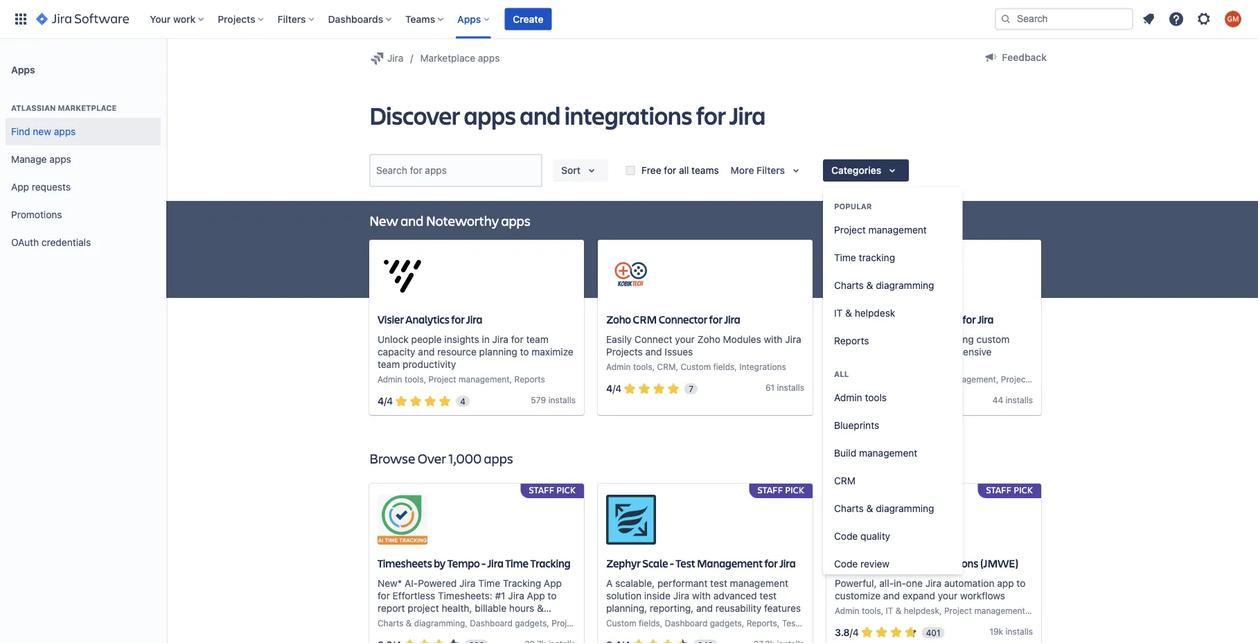Task type: vqa. For each thing, say whether or not it's contained in the screenshot.
Give
no



Task type: locate. For each thing, give the bounding box(es) containing it.
& up quality
[[867, 503, 874, 514]]

app inside atlassian marketplace group
[[11, 181, 29, 193]]

charts inside all group
[[834, 503, 864, 514]]

0 horizontal spatial helpdesk
[[855, 307, 896, 319]]

2 staff pick from the left
[[758, 484, 805, 496]]

4 / 4 down easily
[[606, 383, 622, 394]]

1 horizontal spatial manage
[[835, 334, 871, 345]]

to inside the unlock people insights in jira for team capacity and resource planning to maximize team productivity admin tools , project management , reports
[[520, 346, 529, 358]]

helpdesk up issue
[[855, 307, 896, 319]]

1 vertical spatial zoho
[[698, 334, 721, 345]]

fields inside easily connect your zoho modules with jira projects and issues admin tools , crm , custom fields , integrations
[[713, 362, 735, 372]]

s right "579"
[[572, 395, 576, 405]]

jira down performant on the bottom of page
[[674, 590, 690, 601]]

0 horizontal spatial workflow
[[877, 556, 925, 571]]

1 vertical spatial time
[[505, 556, 529, 571]]

jira up hours
[[508, 590, 524, 601]]

to right #1
[[548, 590, 557, 601]]

install
[[777, 383, 800, 393], [549, 395, 572, 405], [1006, 395, 1029, 405], [1006, 627, 1029, 636]]

1 horizontal spatial it
[[886, 606, 894, 616]]

1 horizontal spatial staff
[[758, 484, 783, 496]]

credentials
[[42, 237, 91, 248]]

issue
[[873, 334, 897, 345]]

4 / 4 for visier
[[378, 395, 393, 407]]

crm inside button
[[834, 475, 856, 487]]

your inside powerful, all-in-one jira automation app to customize and expand your workflows admin tools , it & helpdesk , project management , workflow
[[938, 590, 958, 601]]

management inside build management button
[[859, 447, 918, 459]]

manage down find
[[11, 154, 47, 165]]

0 horizontal spatial in
[[482, 334, 490, 345]]

one
[[906, 577, 923, 589]]

1 vertical spatial it
[[886, 606, 894, 616]]

0 horizontal spatial projects
[[218, 13, 255, 25]]

for
[[696, 98, 726, 131], [664, 164, 677, 176], [451, 312, 465, 327], [709, 312, 723, 327], [963, 312, 976, 327], [511, 334, 524, 345], [765, 556, 778, 571], [378, 590, 390, 601]]

misc
[[853, 556, 876, 571]]

charts down report
[[378, 618, 404, 628]]

with down performant on the bottom of page
[[692, 590, 711, 601]]

your down automation
[[938, 590, 958, 601]]

free for all teams
[[642, 164, 719, 176]]

1 vertical spatial tracking
[[503, 577, 541, 589]]

dashboard
[[470, 618, 513, 628], [665, 618, 708, 628]]

your inside easily connect your zoho modules with jira projects and issues admin tools , crm , custom fields , integrations
[[675, 334, 695, 345]]

2 vertical spatial time
[[478, 577, 500, 589]]

popular
[[834, 202, 872, 211]]

app up hours
[[527, 590, 545, 601]]

jira right one
[[926, 577, 942, 589]]

1 vertical spatial app
[[544, 577, 562, 589]]

apps
[[458, 13, 481, 25], [11, 64, 35, 75]]

code inside button
[[834, 531, 858, 542]]

management down 'blueprints' button
[[859, 447, 918, 459]]

0 horizontal spatial gadgets
[[515, 618, 547, 628]]

0 horizontal spatial to
[[520, 346, 529, 358]]

apps right the noteworthy on the top
[[501, 211, 531, 229]]

notifications image
[[1141, 11, 1157, 27]]

find new apps
[[11, 126, 76, 137]]

4
[[606, 383, 613, 394], [616, 383, 622, 394], [378, 395, 384, 407], [387, 395, 393, 407], [460, 396, 466, 406], [853, 627, 859, 638]]

manage inside atlassian marketplace group
[[11, 154, 47, 165]]

workflow up in-
[[877, 556, 925, 571]]

in inside the unlock people insights in jira for team capacity and resource planning to maximize team productivity admin tools , project management , reports
[[482, 334, 490, 345]]

install right 19k
[[1006, 627, 1029, 636]]

0 vertical spatial tracking
[[531, 556, 571, 571]]

0 horizontal spatial it
[[834, 307, 843, 319]]

test up features
[[760, 590, 777, 601]]

in
[[482, 334, 490, 345], [922, 359, 930, 370]]

report
[[378, 602, 405, 614]]

staff pick for jira
[[758, 484, 805, 496]]

jira down comprehensive
[[933, 359, 949, 370]]

apps right 1,000
[[484, 449, 513, 467]]

sidebar navigation image
[[151, 55, 182, 83]]

1 vertical spatial charts & diagramming
[[834, 503, 935, 514]]

1 vertical spatial /
[[384, 395, 387, 407]]

capacity down report
[[378, 615, 416, 626]]

1 vertical spatial marketplace
[[58, 104, 117, 113]]

1 horizontal spatial projects
[[606, 346, 643, 358]]

0 horizontal spatial filters
[[278, 13, 306, 25]]

diagramming down crm button
[[876, 503, 935, 514]]

marketplace down teams dropdown button
[[420, 52, 475, 64]]

capacity down unlock
[[378, 346, 416, 358]]

charts & diagramming button down the tracking
[[823, 272, 963, 299]]

reports inside reports button
[[834, 335, 869, 347]]

find
[[11, 126, 30, 137]]

for right 'management'
[[765, 556, 778, 571]]

crm down issues
[[657, 362, 676, 372]]

to inside powerful, all-in-one jira automation app to customize and expand your workflows admin tools , it & helpdesk , project management , workflow
[[1017, 577, 1026, 589]]

project inside the unlock people insights in jira for team capacity and resource planning to maximize team productivity admin tools , project management , reports
[[429, 374, 457, 384]]

using
[[950, 334, 974, 345]]

1 horizontal spatial staff pick
[[758, 484, 805, 496]]

install for zoho crm connector for jira
[[777, 383, 800, 393]]

easy links and traceability for jira image
[[835, 251, 885, 301]]

easy
[[835, 312, 858, 327]]

s for zoho crm connector for jira
[[800, 383, 805, 393]]

custom inside manage issue links easily using custom fields and generate comprehensive traceability reports in jira custom fields dependency management , project management
[[835, 374, 865, 384]]

helpdesk inside "it & helpdesk" button
[[855, 307, 896, 319]]

new and noteworthy apps
[[369, 211, 531, 229]]

marketplace
[[420, 52, 475, 64], [58, 104, 117, 113]]

qa
[[821, 618, 833, 628]]

0 vertical spatial manage
[[11, 154, 47, 165]]

custom down traceability
[[835, 374, 865, 384]]

free
[[642, 164, 662, 176]]

& down project
[[406, 618, 412, 628]]

2 code from the top
[[834, 558, 858, 570]]

in inside manage issue links easily using custom fields and generate comprehensive traceability reports in jira custom fields dependency management , project management
[[922, 359, 930, 370]]

filters right projects dropdown button on the top of the page
[[278, 13, 306, 25]]

team up maximize on the left bottom of the page
[[526, 334, 549, 345]]

s right 19k
[[1029, 627, 1033, 636]]

analytics
[[406, 312, 450, 327]]

new*
[[378, 577, 402, 589]]

staff pick
[[529, 484, 576, 496], [758, 484, 805, 496], [987, 484, 1033, 496]]

blueprints button
[[823, 412, 963, 439]]

2 dashboard from the left
[[665, 618, 708, 628]]

manage for manage issue links easily using custom fields and generate comprehensive traceability reports in jira custom fields dependency management , project management
[[835, 334, 871, 345]]

charts
[[834, 280, 864, 291], [834, 503, 864, 514], [378, 618, 404, 628]]

0 horizontal spatial staff pick
[[529, 484, 576, 496]]

jira software image
[[36, 11, 129, 27], [36, 11, 129, 27]]

0 vertical spatial test
[[711, 577, 728, 589]]

appswitcher icon image
[[12, 11, 29, 27]]

jira up planning at the bottom
[[492, 334, 509, 345]]

helpdesk down expand
[[904, 606, 940, 616]]

1 horizontal spatial to
[[548, 590, 557, 601]]

it inside powerful, all-in-one jira automation app to customize and expand your workflows admin tools , it & helpdesk , project management , workflow
[[886, 606, 894, 616]]

3 staff pick from the left
[[987, 484, 1033, 496]]

app requests link
[[6, 173, 161, 201]]

it & helpdesk
[[834, 307, 896, 319]]

2 capacity from the top
[[378, 615, 416, 626]]

charts & diagramming down the tracking
[[834, 280, 935, 291]]

& inside powerful, all-in-one jira automation app to customize and expand your workflows admin tools , it & helpdesk , project management , workflow
[[896, 606, 902, 616]]

projects inside dropdown button
[[218, 13, 255, 25]]

planning,
[[606, 602, 647, 614]]

tools down connect
[[633, 362, 653, 372]]

0 vertical spatial with
[[764, 334, 783, 345]]

timesheets:
[[438, 590, 493, 601]]

1 horizontal spatial with
[[764, 334, 783, 345]]

0 vertical spatial /
[[613, 383, 616, 394]]

1 pick from the left
[[557, 484, 576, 496]]

reports button
[[823, 327, 963, 355]]

0 vertical spatial charts
[[834, 280, 864, 291]]

custom inside easily connect your zoho modules with jira projects and issues admin tools , crm , custom fields , integrations
[[681, 362, 711, 372]]

your
[[675, 334, 695, 345], [938, 590, 958, 601]]

timesheets by tempo - jira time tracking image
[[378, 495, 428, 545]]

jira up custom
[[978, 312, 994, 327]]

test up advanced
[[711, 577, 728, 589]]

2 gadgets from the left
[[710, 618, 742, 628]]

visier
[[378, 312, 404, 327]]

pick for jira
[[785, 484, 805, 496]]

2 vertical spatial custom
[[606, 618, 637, 628]]

0 vertical spatial apps
[[458, 13, 481, 25]]

projects
[[218, 13, 255, 25], [606, 346, 643, 358]]

1 charts & diagramming from the top
[[834, 280, 935, 291]]

0 vertical spatial charts & diagramming
[[834, 280, 935, 291]]

tools down customize
[[862, 606, 881, 616]]

easily
[[922, 334, 947, 345]]

0 horizontal spatial your
[[675, 334, 695, 345]]

1 horizontal spatial helpdesk
[[904, 606, 940, 616]]

1 vertical spatial manage
[[835, 334, 871, 345]]

diagramming inside popular group
[[876, 280, 935, 291]]

it inside button
[[834, 307, 843, 319]]

marketplace apps
[[420, 52, 500, 64]]

admin down easily
[[606, 362, 631, 372]]

diagramming down project
[[414, 618, 465, 628]]

manage inside manage issue links easily using custom fields and generate comprehensive traceability reports in jira custom fields dependency management , project management
[[835, 334, 871, 345]]

your work button
[[146, 8, 209, 30]]

0 vertical spatial helpdesk
[[855, 307, 896, 319]]

crm down the build
[[834, 475, 856, 487]]

new
[[369, 211, 398, 229]]

2 horizontal spatial to
[[1017, 577, 1026, 589]]

1 code from the top
[[834, 531, 858, 542]]

management down planning at the bottom
[[459, 374, 510, 384]]

oauth
[[11, 237, 39, 248]]

more
[[731, 165, 754, 176]]

gadgets down hours
[[515, 618, 547, 628]]

in up planning at the bottom
[[482, 334, 490, 345]]

1 horizontal spatial team
[[526, 334, 549, 345]]

admin inside button
[[834, 392, 863, 403]]

0 vertical spatial it
[[834, 307, 843, 319]]

1 staff from the left
[[529, 484, 555, 496]]

dashboard inside 'a scalable, performant test management solution inside jira with advanced test planning, reporting, and reusability features custom fields , dashboard gadgets , reports , testing & qa'
[[665, 618, 708, 628]]

jira up timesheets:
[[460, 577, 476, 589]]

1 vertical spatial projects
[[606, 346, 643, 358]]

apps right "new"
[[54, 126, 76, 137]]

custom
[[681, 362, 711, 372], [835, 374, 865, 384], [606, 618, 637, 628]]

- left test
[[670, 556, 674, 571]]

marketplace up find new apps link
[[58, 104, 117, 113]]

with up integrations
[[764, 334, 783, 345]]

1 horizontal spatial filters
[[757, 165, 785, 176]]

install right 44
[[1006, 395, 1029, 405]]

1 horizontal spatial zoho
[[698, 334, 721, 345]]

easily
[[606, 334, 632, 345]]

time
[[834, 252, 856, 263], [505, 556, 529, 571], [478, 577, 500, 589]]

0 horizontal spatial /
[[384, 395, 387, 407]]

0 vertical spatial workflow
[[877, 556, 925, 571]]

/ for jira
[[850, 627, 853, 638]]

extensions
[[927, 556, 979, 571]]

2 horizontal spatial time
[[834, 252, 856, 263]]

for up planning at the bottom
[[511, 334, 524, 345]]

1 gadgets from the left
[[515, 618, 547, 628]]

2 vertical spatial /
[[850, 627, 853, 638]]

0 vertical spatial your
[[675, 334, 695, 345]]

crm
[[633, 312, 657, 327], [657, 362, 676, 372], [834, 475, 856, 487]]

diagramming
[[876, 280, 935, 291], [876, 503, 935, 514], [414, 618, 465, 628]]

1 vertical spatial with
[[692, 590, 711, 601]]

1 vertical spatial workflow
[[1030, 606, 1067, 616]]

app left requests
[[11, 181, 29, 193]]

tools
[[633, 362, 653, 372], [405, 374, 424, 384], [865, 392, 887, 403], [862, 606, 881, 616]]

fields down reporting,
[[639, 618, 660, 628]]

/ up browse
[[384, 395, 387, 407]]

, inside manage issue links easily using custom fields and generate comprehensive traceability reports in jira custom fields dependency management , project management
[[997, 374, 999, 384]]

code left quality
[[834, 531, 858, 542]]

1 - from the left
[[482, 556, 486, 571]]

1 vertical spatial charts
[[834, 503, 864, 514]]

your up issues
[[675, 334, 695, 345]]

time tracking
[[834, 252, 896, 263]]

context icon image
[[369, 50, 386, 67], [369, 50, 386, 67]]

/ for zoho
[[613, 383, 616, 394]]

jira inside easily connect your zoho modules with jira projects and issues admin tools , crm , custom fields , integrations
[[785, 334, 802, 345]]

fields down traceability
[[868, 374, 889, 384]]

charts & diagramming inside all group
[[834, 503, 935, 514]]

0 vertical spatial time
[[834, 252, 856, 263]]

2 staff from the left
[[758, 484, 783, 496]]

0 vertical spatial projects
[[218, 13, 255, 25]]

code quality
[[834, 531, 891, 542]]

2 horizontal spatial pick
[[1014, 484, 1033, 496]]

code review
[[834, 558, 890, 570]]

project management button
[[823, 216, 963, 244]]

tools up 'blueprints' button
[[865, 392, 887, 403]]

zoho down connector
[[698, 334, 721, 345]]

staff for for
[[758, 484, 783, 496]]

s for visier analytics for jira
[[572, 395, 576, 405]]

admin inside powerful, all-in-one jira automation app to customize and expand your workflows admin tools , it & helpdesk , project management , workflow
[[835, 606, 860, 616]]

0 vertical spatial app
[[11, 181, 29, 193]]

19k install s
[[990, 627, 1033, 636]]

crm button
[[823, 467, 963, 495]]

1 staff pick from the left
[[529, 484, 576, 496]]

1 vertical spatial in
[[922, 359, 930, 370]]

2 vertical spatial crm
[[834, 475, 856, 487]]

3.8 / 4
[[835, 627, 859, 638]]

0 vertical spatial in
[[482, 334, 490, 345]]

0 vertical spatial custom
[[681, 362, 711, 372]]

primary element
[[8, 0, 995, 38]]

1 vertical spatial apps
[[11, 64, 35, 75]]

1 capacity from the top
[[378, 346, 416, 358]]

maximize
[[532, 346, 574, 358]]

reporting,
[[650, 602, 694, 614]]

0 vertical spatial code
[[834, 531, 858, 542]]

automation
[[945, 577, 995, 589]]

hours
[[509, 602, 535, 614]]

1 vertical spatial your
[[938, 590, 958, 601]]

(jmwe)
[[981, 556, 1019, 571]]

project inside manage issue links easily using custom fields and generate comprehensive traceability reports in jira custom fields dependency management , project management
[[1001, 374, 1029, 384]]

and inside 'a scalable, performant test management solution inside jira with advanced test planning, reporting, and reusability features custom fields , dashboard gadgets , reports , testing & qa'
[[697, 602, 713, 614]]

in up dependency
[[922, 359, 930, 370]]

1 horizontal spatial custom
[[681, 362, 711, 372]]

reports down features
[[747, 618, 777, 628]]

2 vertical spatial reports
[[747, 618, 777, 628]]

1 charts & diagramming button from the top
[[823, 272, 963, 299]]

banner
[[0, 0, 1259, 39]]

1 vertical spatial team
[[378, 359, 400, 370]]

manage
[[11, 154, 47, 165], [835, 334, 871, 345]]

code inside button
[[834, 558, 858, 570]]

19k
[[990, 627, 1004, 636]]

1 horizontal spatial apps
[[458, 13, 481, 25]]

zephyr
[[606, 556, 641, 571]]

2 horizontal spatial staff
[[987, 484, 1012, 496]]

connect
[[635, 334, 673, 345]]

0 horizontal spatial with
[[692, 590, 711, 601]]

tools inside admin tools button
[[865, 392, 887, 403]]

2 pick from the left
[[785, 484, 805, 496]]

2 horizontal spatial /
[[850, 627, 853, 638]]

1 horizontal spatial 4 / 4
[[606, 383, 622, 394]]

1 horizontal spatial test
[[760, 590, 777, 601]]

0 vertical spatial zoho
[[606, 312, 631, 327]]

for down new*
[[378, 590, 390, 601]]

install right 61
[[777, 383, 800, 393]]

2 charts & diagramming from the top
[[834, 503, 935, 514]]

charts & diagramming button up quality
[[823, 495, 963, 523]]

zoho up easily
[[606, 312, 631, 327]]

1,000
[[449, 449, 482, 467]]

1 horizontal spatial time
[[505, 556, 529, 571]]

0 vertical spatial charts & diagramming button
[[823, 272, 963, 299]]

1 vertical spatial charts & diagramming button
[[823, 495, 963, 523]]

0 vertical spatial capacity
[[378, 346, 416, 358]]

requests
[[32, 181, 71, 193]]

charts & diagramming inside popular group
[[834, 280, 935, 291]]

project
[[834, 224, 866, 236], [429, 374, 457, 384], [1001, 374, 1029, 384], [945, 606, 972, 616], [552, 618, 580, 628]]

0 vertical spatial 4 / 4
[[606, 383, 622, 394]]

tools inside powerful, all-in-one jira automation app to customize and expand your workflows admin tools , it & helpdesk , project management , workflow
[[862, 606, 881, 616]]

test
[[711, 577, 728, 589], [760, 590, 777, 601]]

all
[[679, 164, 689, 176]]

- right the tempo
[[482, 556, 486, 571]]

for right connector
[[709, 312, 723, 327]]

projects down easily
[[606, 346, 643, 358]]

1 horizontal spatial gadgets
[[710, 618, 742, 628]]

charts & diagramming down crm button
[[834, 503, 935, 514]]

1 vertical spatial crm
[[657, 362, 676, 372]]

code quality button
[[823, 523, 963, 550]]

it down all-
[[886, 606, 894, 616]]

apps up atlassian
[[11, 64, 35, 75]]

2 horizontal spatial reports
[[834, 335, 869, 347]]

4 / 4 up browse
[[378, 395, 393, 407]]

banner containing your work
[[0, 0, 1259, 39]]

unlock
[[378, 334, 409, 345]]

apps up marketplace apps at top
[[458, 13, 481, 25]]

0 horizontal spatial 4 / 4
[[378, 395, 393, 407]]

tools inside easily connect your zoho modules with jira projects and issues admin tools , crm , custom fields , integrations
[[633, 362, 653, 372]]

workflows
[[961, 590, 1006, 601]]

management
[[869, 224, 927, 236], [459, 374, 510, 384], [946, 374, 997, 384], [1031, 374, 1082, 384], [859, 447, 918, 459], [730, 577, 789, 589], [975, 606, 1026, 616], [582, 618, 633, 628]]

tracking inside new* ai-powered jira time tracking app for effortless timesheets: #1 jira app to report project health, billable hours & capacity
[[503, 577, 541, 589]]

for inside new* ai-powered jira time tracking app for effortless timesheets: #1 jira app to report project health, billable hours & capacity
[[378, 590, 390, 601]]

fields down modules
[[713, 362, 735, 372]]

1 horizontal spatial pick
[[785, 484, 805, 496]]

admin down all
[[834, 392, 863, 403]]

testing
[[782, 618, 811, 628]]

dashboard down billable
[[470, 618, 513, 628]]

to right planning at the bottom
[[520, 346, 529, 358]]

1 vertical spatial test
[[760, 590, 777, 601]]

1 horizontal spatial your
[[938, 590, 958, 601]]

billable
[[475, 602, 507, 614]]

app left a
[[544, 577, 562, 589]]

code up powerful,
[[834, 558, 858, 570]]

your profile and settings image
[[1225, 11, 1242, 27]]

it left links
[[834, 307, 843, 319]]

1 horizontal spatial -
[[670, 556, 674, 571]]

management up advanced
[[730, 577, 789, 589]]

/ down easily
[[613, 383, 616, 394]]

jira inside the unlock people insights in jira for team capacity and resource planning to maximize team productivity admin tools , project management , reports
[[492, 334, 509, 345]]

atlassian marketplace group
[[6, 89, 161, 261]]

menu
[[823, 187, 963, 578]]

install for visier analytics for jira
[[549, 395, 572, 405]]

management inside project management button
[[869, 224, 927, 236]]

2 horizontal spatial custom
[[835, 374, 865, 384]]

search image
[[1001, 14, 1012, 25]]

0 horizontal spatial staff
[[529, 484, 555, 496]]

1 vertical spatial capacity
[[378, 615, 416, 626]]

1 vertical spatial custom
[[835, 374, 865, 384]]

all
[[834, 370, 849, 379]]

admin inside easily connect your zoho modules with jira projects and issues admin tools , crm , custom fields , integrations
[[606, 362, 631, 372]]

your work
[[150, 13, 196, 25]]

1 vertical spatial filters
[[757, 165, 785, 176]]

0 horizontal spatial -
[[482, 556, 486, 571]]

admin down customize
[[835, 606, 860, 616]]

2 horizontal spatial staff pick
[[987, 484, 1033, 496]]

popular group
[[823, 187, 963, 359]]

charts & diagramming button
[[823, 272, 963, 299], [823, 495, 963, 523]]

staff
[[529, 484, 555, 496], [758, 484, 783, 496], [987, 484, 1012, 496]]

management up 19k
[[975, 606, 1026, 616]]

crm up connect
[[633, 312, 657, 327]]

atlassian marketplace
[[11, 104, 117, 113]]



Task type: describe. For each thing, give the bounding box(es) containing it.
0 horizontal spatial apps
[[11, 64, 35, 75]]

features
[[764, 602, 801, 614]]

tools inside the unlock people insights in jira for team capacity and resource planning to maximize team productivity admin tools , project management , reports
[[405, 374, 424, 384]]

visier analytics for jira
[[378, 312, 483, 327]]

filters button
[[274, 8, 320, 30]]

browse over 1,000 apps
[[369, 449, 513, 467]]

61 install s
[[766, 383, 805, 393]]

crm inside easily connect your zoho modules with jira projects and issues admin tools , crm , custom fields , integrations
[[657, 362, 676, 372]]

scalable,
[[615, 577, 655, 589]]

staff for time
[[529, 484, 555, 496]]

helpdesk inside powerful, all-in-one jira automation app to customize and expand your workflows admin tools , it & helpdesk , project management , workflow
[[904, 606, 940, 616]]

custom inside 'a scalable, performant test management solution inside jira with advanced test planning, reporting, and reusability features custom fields , dashboard gadgets , reports , testing & qa'
[[606, 618, 637, 628]]

generate
[[881, 346, 921, 358]]

your
[[150, 13, 171, 25]]

links
[[899, 334, 919, 345]]

project inside powerful, all-in-one jira automation app to customize and expand your workflows admin tools , it & helpdesk , project management , workflow
[[945, 606, 972, 616]]

project inside project management button
[[834, 224, 866, 236]]

and inside easily connect your zoho modules with jira projects and issues admin tools , crm , custom fields , integrations
[[646, 346, 662, 358]]

44
[[993, 395, 1004, 405]]

management inside 'a scalable, performant test management solution inside jira with advanced test planning, reporting, and reusability features custom fields , dashboard gadgets , reports , testing & qa'
[[730, 577, 789, 589]]

jira inside powerful, all-in-one jira automation app to customize and expand your workflows admin tools , it & helpdesk , project management , workflow
[[926, 577, 942, 589]]

modules
[[723, 334, 761, 345]]

zoho crm connector for jira
[[606, 312, 741, 327]]

with inside easily connect your zoho modules with jira projects and issues admin tools , crm , custom fields , integrations
[[764, 334, 783, 345]]

jira up more
[[730, 98, 766, 131]]

a scalable, performant test management solution inside jira with advanced test planning, reporting, and reusability features custom fields , dashboard gadgets , reports , testing & qa
[[606, 577, 833, 628]]

powerful,
[[835, 577, 877, 589]]

1 dashboard from the left
[[470, 618, 513, 628]]

44 install s
[[993, 395, 1033, 405]]

0 vertical spatial crm
[[633, 312, 657, 327]]

people
[[411, 334, 442, 345]]

with inside 'a scalable, performant test management solution inside jira with advanced test planning, reporting, and reusability features custom fields , dashboard gadgets , reports , testing & qa'
[[692, 590, 711, 601]]

filters inside "popup button"
[[278, 13, 306, 25]]

management inside powerful, all-in-one jira automation app to customize and expand your workflows admin tools , it & helpdesk , project management , workflow
[[975, 606, 1026, 616]]

easily connect your zoho modules with jira projects and issues admin tools , crm , custom fields , integrations
[[606, 334, 802, 372]]

zoho crm connector for jira image
[[606, 251, 656, 301]]

2 vertical spatial app
[[527, 590, 545, 601]]

quality
[[861, 531, 891, 542]]

jira up features
[[780, 556, 796, 571]]

7
[[689, 384, 694, 394]]

Search for apps field
[[372, 158, 540, 183]]

time inside new* ai-powered jira time tracking app for effortless timesheets: #1 jira app to report project health, billable hours & capacity
[[478, 577, 500, 589]]

noteworthy
[[426, 211, 499, 229]]

admin tools button
[[823, 384, 963, 412]]

project
[[408, 602, 439, 614]]

create
[[513, 13, 544, 25]]

zephyr scale - test management for jira
[[606, 556, 796, 571]]

oauth credentials link
[[6, 229, 161, 256]]

insights
[[445, 334, 479, 345]]

& inside all group
[[867, 503, 874, 514]]

2 vertical spatial diagramming
[[414, 618, 465, 628]]

discover
[[369, 98, 460, 131]]

Search field
[[995, 8, 1134, 30]]

jira inside 'a scalable, performant test management solution inside jira with advanced test planning, reporting, and reusability features custom fields , dashboard gadgets , reports , testing & qa'
[[674, 590, 690, 601]]

apps down marketplace apps link
[[464, 98, 516, 131]]

categories
[[832, 165, 882, 176]]

apps down primary element
[[478, 52, 500, 64]]

marketplace apps link
[[420, 50, 500, 67]]

management down the planning,
[[582, 618, 633, 628]]

visier analytics for jira image
[[378, 251, 428, 301]]

new* ai-powered jira time tracking app for effortless timesheets: #1 jira app to report project health, billable hours & capacity
[[378, 577, 562, 626]]

s for jira misc workflow extensions (jmwe)
[[1029, 627, 1033, 636]]

jira misc workflow extensions (jmwe)
[[835, 556, 1019, 571]]

admin inside the unlock people insights in jira for team capacity and resource planning to maximize team productivity admin tools , project management , reports
[[378, 374, 402, 384]]

manage issue links easily using custom fields and generate comprehensive traceability reports in jira custom fields dependency management , project management
[[835, 334, 1082, 384]]

test
[[676, 556, 695, 571]]

& up it & helpdesk
[[867, 280, 874, 291]]

new
[[33, 126, 51, 137]]

zephyr scale - test management for jira image
[[606, 495, 656, 545]]

review
[[861, 558, 890, 570]]

teams button
[[401, 8, 449, 30]]

promotions link
[[6, 201, 161, 229]]

solution
[[606, 590, 642, 601]]

work
[[173, 13, 196, 25]]

for up using
[[963, 312, 976, 327]]

code review button
[[823, 550, 963, 578]]

management inside the unlock people insights in jira for team capacity and resource planning to maximize team productivity admin tools , project management , reports
[[459, 374, 510, 384]]

unlock people insights in jira for team capacity and resource planning to maximize team productivity admin tools , project management , reports
[[378, 334, 574, 384]]

workflow inside powerful, all-in-one jira automation app to customize and expand your workflows admin tools , it & helpdesk , project management , workflow
[[1030, 606, 1067, 616]]

a
[[606, 577, 613, 589]]

charts inside popular group
[[834, 280, 864, 291]]

dashboards
[[328, 13, 383, 25]]

2 - from the left
[[670, 556, 674, 571]]

for inside the unlock people insights in jira for team capacity and resource planning to maximize team productivity admin tools , project management , reports
[[511, 334, 524, 345]]

401
[[926, 628, 941, 638]]

projects inside easily connect your zoho modules with jira projects and issues admin tools , crm , custom fields , integrations
[[606, 346, 643, 358]]

projects button
[[214, 8, 269, 30]]

easy links and traceability for jira
[[835, 312, 994, 327]]

2 vertical spatial charts
[[378, 618, 404, 628]]

code for code quality
[[834, 531, 858, 542]]

jira link
[[369, 50, 404, 67]]

expand
[[903, 590, 936, 601]]

help image
[[1169, 11, 1185, 27]]

performant
[[658, 577, 708, 589]]

planning
[[479, 346, 518, 358]]

install for jira misc workflow extensions (jmwe)
[[1006, 627, 1029, 636]]

zoho inside easily connect your zoho modules with jira projects and issues admin tools , crm , custom fields , integrations
[[698, 334, 721, 345]]

2 charts & diagramming button from the top
[[823, 495, 963, 523]]

code for code review
[[834, 558, 858, 570]]

charts & diagramming , dashboard gadgets , project management
[[378, 618, 633, 628]]

it & helpdesk button
[[823, 299, 963, 327]]

build
[[834, 447, 857, 459]]

jira down teams dropdown button
[[387, 52, 404, 64]]

settings image
[[1196, 11, 1213, 27]]

comprehensive
[[924, 346, 992, 358]]

jira up modules
[[725, 312, 741, 327]]

& inside 'a scalable, performant test management solution inside jira with advanced test planning, reporting, and reusability features custom fields , dashboard gadgets , reports , testing & qa'
[[813, 618, 819, 628]]

dependency
[[894, 374, 943, 384]]

pick for tracking
[[557, 484, 576, 496]]

reports
[[887, 359, 920, 370]]

s right 44
[[1029, 395, 1033, 405]]

customize
[[835, 590, 881, 601]]

admin tools
[[834, 392, 887, 403]]

& inside new* ai-powered jira time tracking app for effortless timesheets: #1 jira app to report project health, billable hours & capacity
[[537, 602, 544, 614]]

jira misc workflow extensions (jmwe) image
[[835, 495, 885, 545]]

0 vertical spatial team
[[526, 334, 549, 345]]

diagramming inside all group
[[876, 503, 935, 514]]

and inside the unlock people insights in jira for team capacity and resource planning to maximize team productivity admin tools , project management , reports
[[418, 346, 435, 358]]

build management
[[834, 447, 918, 459]]

blueprints
[[834, 420, 880, 431]]

connector
[[659, 312, 708, 327]]

management up 44 install s
[[1031, 374, 1082, 384]]

capacity inside the unlock people insights in jira for team capacity and resource planning to maximize team productivity admin tools , project management , reports
[[378, 346, 416, 358]]

promotions
[[11, 209, 62, 220]]

health,
[[442, 602, 472, 614]]

for up "teams"
[[696, 98, 726, 131]]

apps inside popup button
[[458, 13, 481, 25]]

teams
[[406, 13, 435, 25]]

fields up traceability
[[835, 346, 859, 358]]

all-
[[880, 577, 894, 589]]

ai-
[[405, 577, 418, 589]]

0 vertical spatial marketplace
[[420, 52, 475, 64]]

tempo
[[447, 556, 480, 571]]

and inside manage issue links easily using custom fields and generate comprehensive traceability reports in jira custom fields dependency management , project management
[[862, 346, 879, 358]]

marketplace inside group
[[58, 104, 117, 113]]

time inside button
[[834, 252, 856, 263]]

0 horizontal spatial zoho
[[606, 312, 631, 327]]

0 horizontal spatial team
[[378, 359, 400, 370]]

/ for visier
[[384, 395, 387, 407]]

to inside new* ai-powered jira time tracking app for effortless timesheets: #1 jira app to report project health, billable hours & capacity
[[548, 590, 557, 601]]

manage for manage apps
[[11, 154, 47, 165]]

oauth credentials
[[11, 237, 91, 248]]

create button
[[505, 8, 552, 30]]

app
[[998, 577, 1014, 589]]

for up insights
[[451, 312, 465, 327]]

all group
[[823, 355, 963, 578]]

by
[[434, 556, 446, 571]]

3 pick from the left
[[1014, 484, 1033, 496]]

integrations
[[740, 362, 786, 372]]

discover apps and integrations for jira
[[369, 98, 766, 131]]

apps up requests
[[49, 154, 71, 165]]

more filters
[[731, 165, 785, 176]]

4 / 4 for zoho
[[606, 383, 622, 394]]

traceability
[[906, 312, 961, 327]]

scale
[[643, 556, 668, 571]]

and inside powerful, all-in-one jira automation app to customize and expand your workflows admin tools , it & helpdesk , project management , workflow
[[884, 590, 900, 601]]

3 staff from the left
[[987, 484, 1012, 496]]

jira right the tempo
[[488, 556, 504, 571]]

reports inside the unlock people insights in jira for team capacity and resource planning to maximize team productivity admin tools , project management , reports
[[515, 374, 545, 384]]

management down comprehensive
[[946, 374, 997, 384]]

menu containing project management
[[823, 187, 963, 578]]

staff pick for tracking
[[529, 484, 576, 496]]

jira inside manage issue links easily using custom fields and generate comprehensive traceability reports in jira custom fields dependency management , project management
[[933, 359, 949, 370]]

capacity inside new* ai-powered jira time tracking app for effortless timesheets: #1 jira app to report project health, billable hours & capacity
[[378, 615, 416, 626]]

timesheets by tempo - jira time tracking
[[378, 556, 571, 571]]

jira left misc
[[835, 556, 851, 571]]

for left all at right
[[664, 164, 677, 176]]

0 horizontal spatial test
[[711, 577, 728, 589]]

& inside button
[[846, 307, 852, 319]]

project management
[[834, 224, 927, 236]]

fields inside 'a scalable, performant test management solution inside jira with advanced test planning, reporting, and reusability features custom fields , dashboard gadgets , reports , testing & qa'
[[639, 618, 660, 628]]

jira up insights
[[467, 312, 483, 327]]

gadgets inside 'a scalable, performant test management solution inside jira with advanced test planning, reporting, and reusability features custom fields , dashboard gadgets , reports , testing & qa'
[[710, 618, 742, 628]]

reports inside 'a scalable, performant test management solution inside jira with advanced test planning, reporting, and reusability features custom fields , dashboard gadgets , reports , testing & qa'
[[747, 618, 777, 628]]



